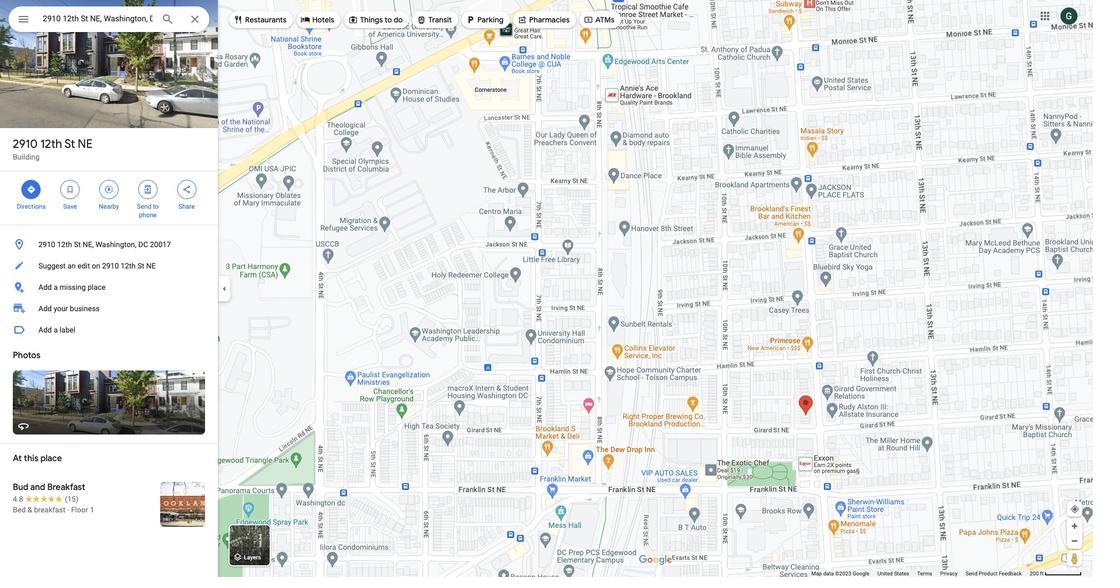 Task type: describe. For each thing, give the bounding box(es) containing it.
edit
[[78, 262, 90, 270]]

st for ne
[[64, 137, 75, 152]]

add a missing place
[[38, 283, 106, 292]]

add a label button
[[0, 320, 218, 341]]

2910 12th st ne, washington, dc 20017
[[38, 240, 171, 249]]

 hotels
[[301, 14, 335, 26]]

show your location image
[[1071, 505, 1080, 515]]


[[348, 14, 358, 26]]

 restaurants
[[234, 14, 287, 26]]

privacy button
[[941, 571, 958, 578]]

transit
[[429, 15, 452, 25]]


[[17, 12, 30, 27]]

place inside button
[[88, 283, 106, 292]]

ne inside 2910 12th st ne building
[[78, 137, 93, 152]]

save
[[63, 203, 77, 211]]

·
[[67, 506, 69, 515]]

photos
[[13, 351, 40, 361]]


[[417, 14, 427, 26]]

2910 12th st ne building
[[13, 137, 93, 161]]

12th for ne
[[40, 137, 62, 152]]

dc
[[138, 240, 148, 249]]

©2023
[[836, 571, 852, 577]]

actions for 2910 12th st ne region
[[0, 172, 218, 225]]

&
[[28, 506, 32, 515]]


[[584, 14, 594, 26]]

add your business link
[[0, 298, 218, 320]]

building
[[13, 153, 40, 161]]

footer inside google maps "element"
[[812, 571, 1030, 578]]

2910 inside suggest an edit on 2910 12th st ne "button"
[[102, 262, 119, 270]]

collapse side panel image
[[219, 283, 230, 295]]

on
[[92, 262, 100, 270]]

phone
[[139, 212, 157, 219]]

at this place
[[13, 454, 62, 464]]

business
[[70, 305, 100, 313]]

share
[[179, 203, 195, 211]]

12th for ne,
[[57, 240, 72, 249]]

 parking
[[466, 14, 504, 26]]

add for add a missing place
[[38, 283, 52, 292]]


[[104, 184, 114, 196]]

1 vertical spatial place
[[41, 454, 62, 464]]

united states
[[878, 571, 910, 577]]

suggest
[[38, 262, 66, 270]]

your
[[54, 305, 68, 313]]

map data ©2023 google
[[812, 571, 870, 577]]

a for missing
[[54, 283, 58, 292]]

privacy
[[941, 571, 958, 577]]

none field inside the 2910 12th st ne, washington, dc 20017 field
[[43, 12, 153, 25]]

atms
[[596, 15, 615, 25]]

missing
[[60, 283, 86, 292]]

2910 12th St NE, Washington, DC 20017 field
[[9, 6, 209, 32]]

 pharmacies
[[518, 14, 570, 26]]

 transit
[[417, 14, 452, 26]]

product
[[979, 571, 998, 577]]

floor
[[71, 506, 88, 515]]

feedback
[[999, 571, 1022, 577]]

2910 12th st ne, washington, dc 20017 button
[[0, 234, 218, 255]]

send product feedback
[[966, 571, 1022, 577]]

and
[[30, 482, 45, 493]]

add a missing place button
[[0, 277, 218, 298]]

google
[[853, 571, 870, 577]]

united
[[878, 571, 893, 577]]

4.8
[[13, 495, 23, 504]]

1
[[90, 506, 94, 515]]

 things to do
[[348, 14, 403, 26]]


[[143, 184, 153, 196]]

ne,
[[83, 240, 94, 249]]

breakfast
[[47, 482, 85, 493]]

bud
[[13, 482, 28, 493]]

bed
[[13, 506, 26, 515]]

google maps element
[[0, 0, 1094, 578]]


[[301, 14, 310, 26]]



Task type: vqa. For each thing, say whether or not it's contained in the screenshot.
Nashville
no



Task type: locate. For each thing, give the bounding box(es) containing it.
add a label
[[38, 326, 75, 334]]

directions
[[17, 203, 46, 211]]

send for send to phone
[[137, 203, 151, 211]]

2910 for ne
[[13, 137, 38, 152]]

1 horizontal spatial 2910
[[38, 240, 55, 249]]

0 vertical spatial 12th
[[40, 137, 62, 152]]

united states button
[[878, 571, 910, 578]]

2 a from the top
[[54, 326, 58, 334]]

1 a from the top
[[54, 283, 58, 292]]

send inside "button"
[[966, 571, 978, 577]]

st inside "button"
[[138, 262, 144, 270]]

send to phone
[[137, 203, 159, 219]]

pharmacies
[[530, 15, 570, 25]]

google account: greg robinson  
(robinsongreg175@gmail.com) image
[[1061, 7, 1078, 24]]

0 horizontal spatial 2910
[[13, 137, 38, 152]]

this
[[24, 454, 39, 464]]

1 horizontal spatial send
[[966, 571, 978, 577]]

2 vertical spatial add
[[38, 326, 52, 334]]

send left product
[[966, 571, 978, 577]]

zoom in image
[[1071, 523, 1079, 531]]


[[518, 14, 527, 26]]

st inside 2910 12th st ne building
[[64, 137, 75, 152]]


[[65, 184, 75, 196]]

3 add from the top
[[38, 326, 52, 334]]

0 horizontal spatial to
[[153, 203, 159, 211]]

add
[[38, 283, 52, 292], [38, 305, 52, 313], [38, 326, 52, 334]]

1 horizontal spatial place
[[88, 283, 106, 292]]

terms
[[918, 571, 933, 577]]

zoom out image
[[1071, 538, 1079, 546]]

place right this
[[41, 454, 62, 464]]

add left label
[[38, 326, 52, 334]]

2 vertical spatial 2910
[[102, 262, 119, 270]]

 search field
[[9, 6, 209, 34]]

parking
[[478, 15, 504, 25]]

hotels
[[312, 15, 335, 25]]

send for send product feedback
[[966, 571, 978, 577]]

add left your
[[38, 305, 52, 313]]

0 vertical spatial place
[[88, 283, 106, 292]]

 atms
[[584, 14, 615, 26]]

st up 
[[64, 137, 75, 152]]

12th
[[40, 137, 62, 152], [57, 240, 72, 249], [121, 262, 136, 270]]

to left do
[[385, 15, 392, 25]]

1 vertical spatial ne
[[146, 262, 156, 270]]

terms button
[[918, 571, 933, 578]]

1 vertical spatial 12th
[[57, 240, 72, 249]]

ne inside "button"
[[146, 262, 156, 270]]

things
[[360, 15, 383, 25]]

0 vertical spatial send
[[137, 203, 151, 211]]

0 vertical spatial to
[[385, 15, 392, 25]]

2 add from the top
[[38, 305, 52, 313]]

nearby
[[99, 203, 119, 211]]

st
[[64, 137, 75, 152], [74, 240, 81, 249], [138, 262, 144, 270]]

washington,
[[96, 240, 137, 249]]

bud and breakfast
[[13, 482, 85, 493]]

suggest an edit on 2910 12th st ne button
[[0, 255, 218, 277]]

12th inside button
[[57, 240, 72, 249]]

restaurants
[[245, 15, 287, 25]]

a left missing
[[54, 283, 58, 292]]

at
[[13, 454, 22, 464]]

2910 inside 2910 12th st ne building
[[13, 137, 38, 152]]

add for add your business
[[38, 305, 52, 313]]

label
[[60, 326, 75, 334]]

2910 inside 2910 12th st ne, washington, dc 20017 button
[[38, 240, 55, 249]]

ne
[[78, 137, 93, 152], [146, 262, 156, 270]]

0 horizontal spatial send
[[137, 203, 151, 211]]

add for add a label
[[38, 326, 52, 334]]

to inside  things to do
[[385, 15, 392, 25]]

bed & breakfast · floor 1
[[13, 506, 94, 515]]

200
[[1030, 571, 1039, 577]]

(15)
[[65, 495, 78, 504]]

footer containing map data ©2023 google
[[812, 571, 1030, 578]]

1 horizontal spatial ne
[[146, 262, 156, 270]]

0 vertical spatial add
[[38, 283, 52, 292]]

1 add from the top
[[38, 283, 52, 292]]

show street view coverage image
[[1068, 551, 1083, 567]]

4.8 stars 15 reviews image
[[13, 494, 78, 505]]

a
[[54, 283, 58, 292], [54, 326, 58, 334]]

data
[[824, 571, 834, 577]]

place
[[88, 283, 106, 292], [41, 454, 62, 464]]

20017
[[150, 240, 171, 249]]

suggest an edit on 2910 12th st ne
[[38, 262, 156, 270]]

st left ne, at the top
[[74, 240, 81, 249]]

map
[[812, 571, 822, 577]]


[[234, 14, 243, 26]]


[[26, 184, 36, 196]]

add down suggest
[[38, 283, 52, 292]]

send inside send to phone
[[137, 203, 151, 211]]

 button
[[9, 6, 38, 34]]

2 vertical spatial 12th
[[121, 262, 136, 270]]

states
[[895, 571, 910, 577]]

st inside button
[[74, 240, 81, 249]]

footer
[[812, 571, 1030, 578]]

1 vertical spatial st
[[74, 240, 81, 249]]

1 vertical spatial 2910
[[38, 240, 55, 249]]

2910 for ne,
[[38, 240, 55, 249]]

12th inside 2910 12th st ne building
[[40, 137, 62, 152]]


[[466, 14, 476, 26]]

0 vertical spatial st
[[64, 137, 75, 152]]

2910 12th st ne main content
[[0, 0, 218, 578]]

None field
[[43, 12, 153, 25]]

1 vertical spatial a
[[54, 326, 58, 334]]

2 horizontal spatial 2910
[[102, 262, 119, 270]]

to
[[385, 15, 392, 25], [153, 203, 159, 211]]

12th inside "button"
[[121, 262, 136, 270]]

ft
[[1041, 571, 1044, 577]]

2910
[[13, 137, 38, 152], [38, 240, 55, 249], [102, 262, 119, 270]]

to up phone
[[153, 203, 159, 211]]

1 vertical spatial send
[[966, 571, 978, 577]]

0 vertical spatial a
[[54, 283, 58, 292]]

0 horizontal spatial ne
[[78, 137, 93, 152]]

200 ft button
[[1030, 571, 1083, 577]]

send up phone
[[137, 203, 151, 211]]

send
[[137, 203, 151, 211], [966, 571, 978, 577]]

1 vertical spatial add
[[38, 305, 52, 313]]

a left label
[[54, 326, 58, 334]]

place down the on
[[88, 283, 106, 292]]

to inside send to phone
[[153, 203, 159, 211]]

add your business
[[38, 305, 100, 313]]


[[182, 184, 192, 196]]

breakfast
[[34, 506, 65, 515]]

0 vertical spatial ne
[[78, 137, 93, 152]]

2910 right the on
[[102, 262, 119, 270]]

1 horizontal spatial to
[[385, 15, 392, 25]]

an
[[68, 262, 76, 270]]

do
[[394, 15, 403, 25]]

0 vertical spatial 2910
[[13, 137, 38, 152]]

2 vertical spatial st
[[138, 262, 144, 270]]

200 ft
[[1030, 571, 1044, 577]]

st for ne,
[[74, 240, 81, 249]]

st down dc
[[138, 262, 144, 270]]

layers
[[244, 555, 261, 562]]

a for label
[[54, 326, 58, 334]]

1 vertical spatial to
[[153, 203, 159, 211]]

2910 up suggest
[[38, 240, 55, 249]]

2910 up building
[[13, 137, 38, 152]]

0 horizontal spatial place
[[41, 454, 62, 464]]

send product feedback button
[[966, 571, 1022, 578]]



